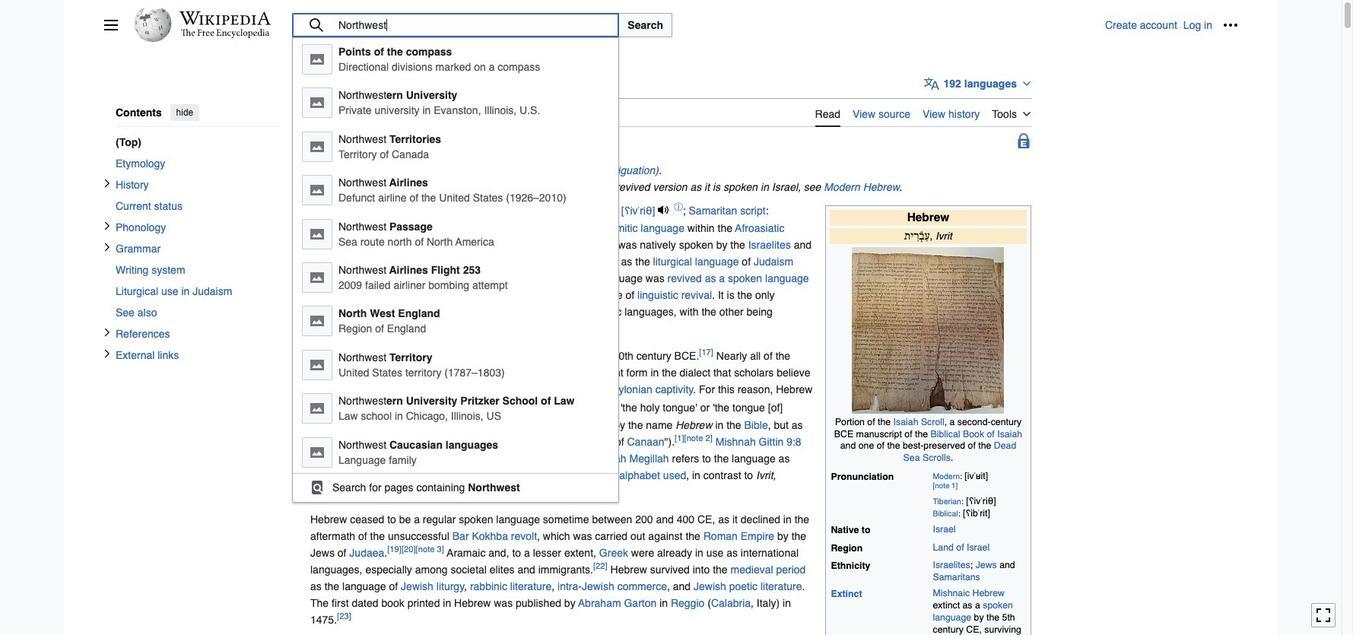 Task type: vqa. For each thing, say whether or not it's contained in the screenshot.
rightmost readable
no



Task type: locate. For each thing, give the bounding box(es) containing it.
log in and more options image
[[1224, 18, 1239, 33]]

2 note from the top
[[310, 179, 1032, 195]]

1 note from the top
[[310, 162, 1032, 179]]

Search Wikipedia search field
[[292, 13, 620, 37]]

None search field
[[292, 13, 1105, 503]]

2 x small image from the top
[[103, 221, 112, 230]]

note
[[310, 162, 1032, 179], [310, 179, 1032, 195]]

language progressive image
[[924, 76, 939, 91]]

x small image
[[103, 178, 112, 187], [103, 221, 112, 230], [103, 327, 112, 337], [103, 349, 112, 358]]

main content
[[304, 69, 1239, 635]]

4 x small image from the top
[[103, 349, 112, 358]]



Task type: describe. For each thing, give the bounding box(es) containing it.
3 x small image from the top
[[103, 327, 112, 337]]

volumeup image
[[583, 205, 593, 215]]

extended-protected article image
[[1017, 133, 1032, 148]]

play audio image
[[658, 205, 669, 215]]

search results list box
[[293, 38, 619, 501]]

wikipedia image
[[180, 11, 271, 25]]

1 x small image from the top
[[103, 178, 112, 187]]

personal tools navigation
[[1105, 13, 1243, 37]]

x small image
[[103, 242, 112, 251]]

menu image
[[103, 18, 119, 33]]

the free encyclopedia image
[[181, 29, 270, 39]]

fullscreen image
[[1316, 608, 1332, 623]]



